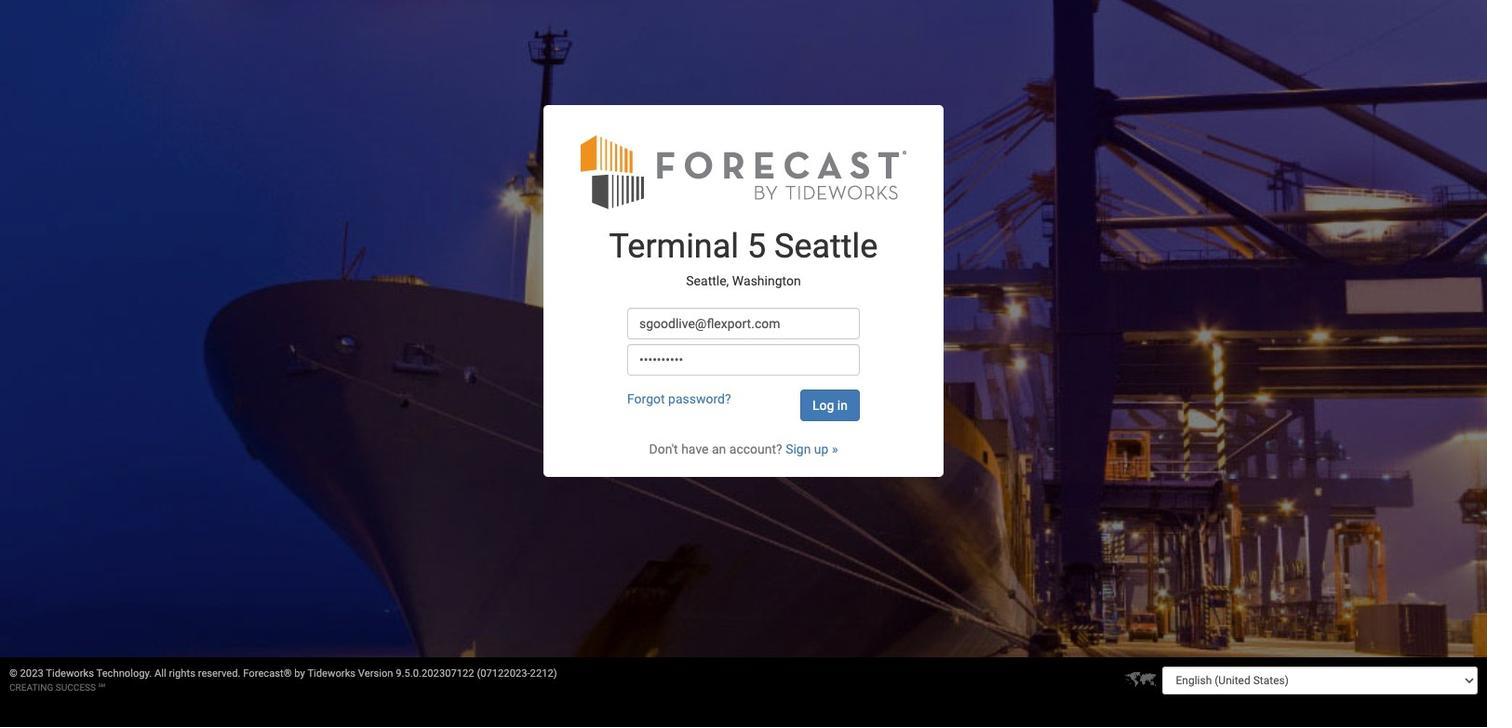 Task type: describe. For each thing, give the bounding box(es) containing it.
don't have an account? sign up »
[[649, 442, 838, 457]]

2212)
[[530, 668, 557, 680]]

Password password field
[[627, 344, 860, 376]]

2023
[[20, 668, 44, 680]]

technology.
[[96, 668, 152, 680]]

2 tideworks from the left
[[308, 668, 356, 680]]

by
[[294, 668, 305, 680]]

log
[[813, 398, 834, 413]]

all
[[155, 668, 166, 680]]

sign
[[786, 442, 811, 457]]

up
[[814, 442, 829, 457]]

(07122023-
[[477, 668, 530, 680]]

sign up » link
[[786, 442, 838, 457]]

terminal 5 seattle seattle, washington
[[609, 227, 878, 289]]

reserved.
[[198, 668, 241, 680]]

9.5.0.202307122
[[396, 668, 474, 680]]

forgot
[[627, 392, 665, 407]]

log in button
[[800, 390, 860, 421]]

forecast®
[[243, 668, 292, 680]]

forecast® by tideworks image
[[581, 133, 907, 210]]



Task type: vqa. For each thing, say whether or not it's contained in the screenshot.
Dwell
no



Task type: locate. For each thing, give the bounding box(es) containing it.
© 2023 tideworks technology. all rights reserved. forecast® by tideworks version 9.5.0.202307122 (07122023-2212) creating success ℠
[[9, 668, 557, 693]]

Email or username text field
[[627, 308, 860, 340]]

1 horizontal spatial tideworks
[[308, 668, 356, 680]]

5
[[747, 227, 766, 266]]

℠
[[98, 683, 105, 693]]

seattle,
[[686, 274, 729, 289]]

don't
[[649, 442, 678, 457]]

success
[[56, 683, 96, 693]]

an
[[712, 442, 726, 457]]

account?
[[730, 442, 782, 457]]

forgot password? log in
[[627, 392, 848, 413]]

in
[[838, 398, 848, 413]]

forgot password? link
[[627, 392, 731, 407]]

seattle
[[774, 227, 878, 266]]

tideworks right by at the left
[[308, 668, 356, 680]]

»
[[832, 442, 838, 457]]

1 tideworks from the left
[[46, 668, 94, 680]]

washington
[[732, 274, 801, 289]]

rights
[[169, 668, 195, 680]]

password?
[[668, 392, 731, 407]]

©
[[9, 668, 18, 680]]

0 horizontal spatial tideworks
[[46, 668, 94, 680]]

tideworks up the success
[[46, 668, 94, 680]]

tideworks
[[46, 668, 94, 680], [308, 668, 356, 680]]

have
[[681, 442, 709, 457]]

version
[[358, 668, 393, 680]]

creating
[[9, 683, 53, 693]]

terminal
[[609, 227, 739, 266]]



